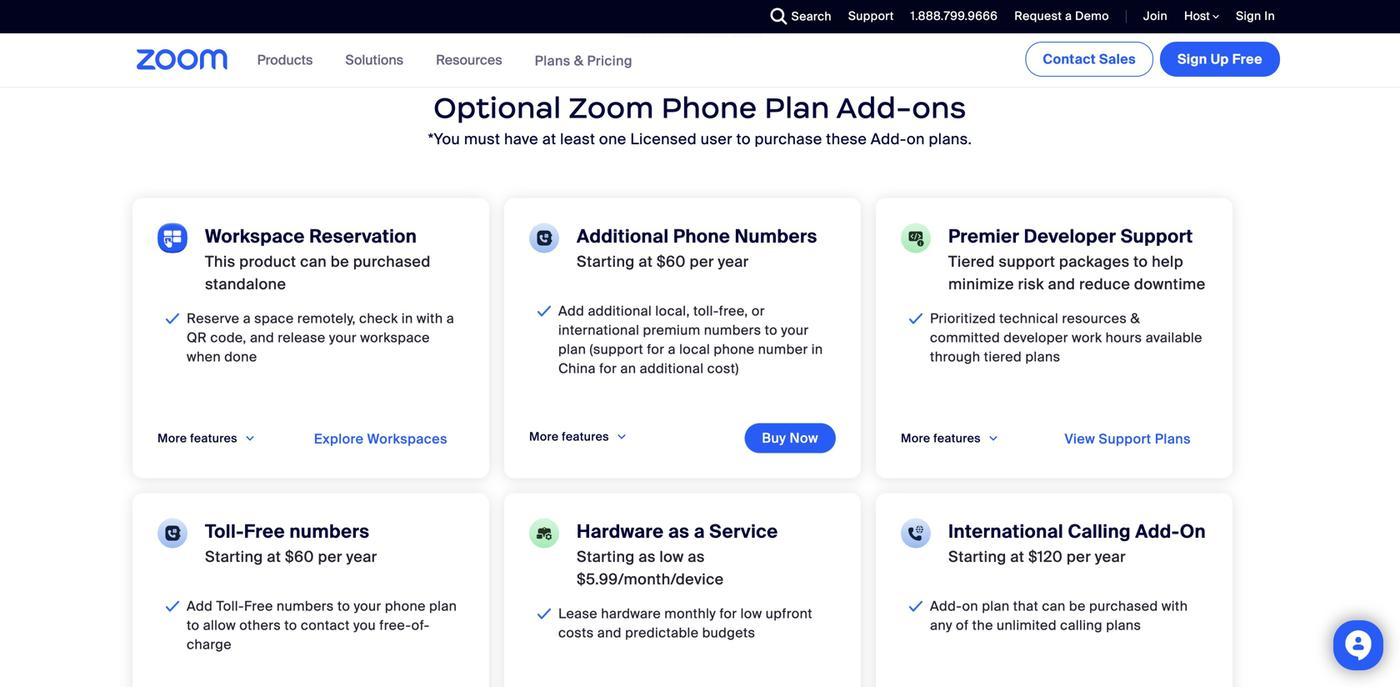 Task type: vqa. For each thing, say whether or not it's contained in the screenshot.


Task type: locate. For each thing, give the bounding box(es) containing it.
2 horizontal spatial per
[[1067, 547, 1092, 566]]

0 horizontal spatial more features button
[[158, 425, 256, 452]]

in right number
[[812, 340, 824, 358]]

starting
[[577, 252, 635, 271], [205, 547, 263, 566], [577, 547, 635, 566], [949, 547, 1007, 566]]

user
[[701, 129, 733, 149]]

1 horizontal spatial more features button
[[530, 423, 628, 451]]

add up allow
[[187, 597, 213, 615]]

for down premium
[[647, 340, 665, 358]]

1 horizontal spatial plans
[[1156, 430, 1192, 448]]

low up the '$5.99/month/device'
[[660, 547, 684, 566]]

year for numbers
[[718, 252, 749, 271]]

licensed
[[631, 129, 697, 149]]

on
[[907, 129, 926, 149], [963, 597, 979, 615]]

premier developer support tiered support packages to help minimize risk and reduce downtime
[[949, 225, 1206, 294]]

can for on
[[1043, 597, 1066, 615]]

add
[[559, 302, 585, 320], [187, 597, 213, 615]]

down image down done
[[244, 430, 256, 447]]

remotely,
[[297, 310, 356, 327]]

lease
[[559, 605, 598, 622]]

to
[[737, 129, 751, 149], [1134, 252, 1149, 271], [765, 321, 778, 339], [338, 597, 350, 615], [187, 616, 200, 634], [285, 616, 297, 634]]

or
[[752, 302, 765, 320]]

that
[[1014, 597, 1039, 615]]

purchased
[[353, 252, 431, 271], [1090, 597, 1159, 615]]

be up calling
[[1070, 597, 1086, 615]]

2 vertical spatial numbers
[[277, 597, 334, 615]]

0 vertical spatial numbers
[[704, 321, 762, 339]]

hardware
[[601, 605, 661, 622]]

1 vertical spatial on
[[963, 597, 979, 615]]

0 horizontal spatial on
[[907, 129, 926, 149]]

1 vertical spatial support
[[1121, 225, 1194, 248]]

request a demo link
[[1003, 0, 1114, 33], [1015, 8, 1110, 24]]

1.888.799.9666 button
[[899, 0, 1003, 33], [911, 8, 998, 24]]

space
[[254, 310, 294, 327]]

free for toll-
[[244, 597, 273, 615]]

at right have
[[543, 129, 557, 149]]

1 vertical spatial can
[[1043, 597, 1066, 615]]

request a demo
[[1015, 8, 1110, 24]]

add- right calling
[[1136, 520, 1181, 544]]

committed
[[931, 329, 1001, 346]]

add toll-free numbers to your phone plan to allow others to contact you free-of- charge
[[187, 597, 457, 653]]

buy now
[[762, 429, 819, 447]]

0 horizontal spatial be
[[331, 252, 349, 271]]

and down "hardware"
[[598, 624, 622, 641]]

0 vertical spatial ok image
[[906, 309, 928, 328]]

with down on
[[1162, 597, 1189, 615]]

year down calling
[[1096, 547, 1127, 566]]

solutions button
[[346, 33, 411, 87]]

search
[[792, 9, 832, 24]]

0 horizontal spatial can
[[300, 252, 327, 271]]

phone inside optional zoom phone plan add-ons *you must have at least one licensed user to purchase these add-on plans.
[[662, 89, 758, 126]]

free for up
[[1233, 50, 1263, 68]]

0 horizontal spatial purchased
[[353, 252, 431, 271]]

0 vertical spatial in
[[402, 310, 413, 327]]

to left help
[[1134, 252, 1149, 271]]

join
[[1144, 8, 1168, 24]]

ok image
[[534, 301, 556, 320], [162, 309, 184, 328], [906, 596, 928, 616], [534, 604, 556, 623]]

0 horizontal spatial low
[[660, 547, 684, 566]]

0 horizontal spatial and
[[250, 329, 274, 346]]

2 horizontal spatial features
[[934, 431, 981, 446]]

1 vertical spatial &
[[1131, 310, 1141, 327]]

at up 'others'
[[267, 547, 281, 566]]

phone left numbers
[[674, 225, 731, 248]]

additional down local
[[640, 360, 704, 377]]

starting down international
[[949, 547, 1007, 566]]

and down the space
[[250, 329, 274, 346]]

for up budgets
[[720, 605, 738, 622]]

year inside additional phone numbers starting at $60 per year
[[718, 252, 749, 271]]

0 horizontal spatial per
[[318, 547, 343, 566]]

and inside premier developer support tiered support packages to help minimize risk and reduce downtime
[[1049, 275, 1076, 294]]

0 vertical spatial plans
[[535, 52, 571, 69]]

plans.
[[929, 129, 973, 149]]

unlimited
[[997, 616, 1057, 634]]

your down remotely,
[[329, 329, 357, 346]]

phone inside additional phone numbers starting at $60 per year
[[674, 225, 731, 248]]

sign inside button
[[1178, 50, 1208, 68]]

1 horizontal spatial year
[[718, 252, 749, 271]]

0 horizontal spatial phone
[[385, 597, 426, 615]]

1 vertical spatial toll-
[[216, 597, 244, 615]]

1 vertical spatial phone
[[385, 597, 426, 615]]

per inside additional phone numbers starting at $60 per year
[[690, 252, 714, 271]]

0 vertical spatial toll-
[[205, 520, 244, 544]]

a left demo
[[1066, 8, 1073, 24]]

to inside optional zoom phone plan add-ons *you must have at least one licensed user to purchase these add-on plans.
[[737, 129, 751, 149]]

starting down additional
[[577, 252, 635, 271]]

plan up the
[[983, 597, 1010, 615]]

sign up free
[[1178, 50, 1263, 68]]

0 horizontal spatial more
[[158, 431, 187, 446]]

can
[[300, 252, 327, 271], [1043, 597, 1066, 615]]

with up workspace
[[417, 310, 443, 327]]

on
[[1181, 520, 1207, 544]]

1 vertical spatial low
[[741, 605, 763, 622]]

plan up china
[[559, 340, 586, 358]]

support up help
[[1121, 225, 1194, 248]]

0 vertical spatial on
[[907, 129, 926, 149]]

0 horizontal spatial plans
[[535, 52, 571, 69]]

features left down icon
[[562, 429, 610, 444]]

per for numbers
[[690, 252, 714, 271]]

1 horizontal spatial per
[[690, 252, 714, 271]]

your up you
[[354, 597, 382, 615]]

2 horizontal spatial more features
[[901, 431, 981, 446]]

a right check
[[447, 310, 455, 327]]

support
[[849, 8, 895, 24], [1121, 225, 1194, 248], [1099, 430, 1152, 448]]

year up you
[[346, 547, 377, 566]]

add- inside international calling add-on starting at $120 per year
[[1136, 520, 1181, 544]]

a left service
[[694, 520, 705, 544]]

1 horizontal spatial more
[[530, 429, 559, 444]]

1 vertical spatial additional
[[640, 360, 704, 377]]

2 vertical spatial support
[[1099, 430, 1152, 448]]

budgets
[[703, 624, 756, 641]]

0 vertical spatial and
[[1049, 275, 1076, 294]]

host button
[[1185, 8, 1220, 24]]

support inside premier developer support tiered support packages to help minimize risk and reduce downtime
[[1121, 225, 1194, 248]]

1 horizontal spatial $60
[[657, 252, 686, 271]]

add-
[[837, 89, 913, 126], [871, 129, 907, 149], [1136, 520, 1181, 544], [931, 597, 963, 615]]

$60 inside toll-free numbers starting at $60 per year
[[285, 547, 314, 566]]

0 horizontal spatial $60
[[285, 547, 314, 566]]

$5.99/month/device
[[577, 570, 724, 589]]

additional phone numbers starting at $60 per year
[[577, 225, 818, 271]]

sign left in
[[1237, 8, 1262, 24]]

resources
[[436, 51, 503, 69]]

be down reservation at the left top
[[331, 252, 349, 271]]

and for developer
[[1049, 275, 1076, 294]]

numbers inside toll-free numbers starting at $60 per year
[[290, 520, 370, 544]]

now
[[790, 429, 819, 447]]

on left plans.
[[907, 129, 926, 149]]

1 horizontal spatial with
[[1162, 597, 1189, 615]]

support right search
[[849, 8, 895, 24]]

1 down image from the left
[[244, 430, 256, 447]]

per up contact
[[318, 547, 343, 566]]

banner containing contact sales
[[117, 33, 1284, 88]]

0 vertical spatial be
[[331, 252, 349, 271]]

0 horizontal spatial &
[[574, 52, 584, 69]]

additional up international in the left top of the page
[[588, 302, 652, 320]]

1 horizontal spatial and
[[598, 624, 622, 641]]

1 vertical spatial add
[[187, 597, 213, 615]]

1 vertical spatial ok image
[[162, 596, 184, 616]]

free inside button
[[1233, 50, 1263, 68]]

sign in link
[[1224, 0, 1284, 33], [1237, 8, 1276, 24]]

per up toll-
[[690, 252, 714, 271]]

at down additional
[[639, 252, 653, 271]]

ok image for international calling add-on
[[906, 596, 928, 616]]

plans
[[535, 52, 571, 69], [1156, 430, 1192, 448]]

local,
[[656, 302, 690, 320]]

your up number
[[782, 321, 809, 339]]

low up budgets
[[741, 605, 763, 622]]

to up charge
[[187, 616, 200, 634]]

risk
[[1019, 275, 1045, 294]]

your inside add toll-free numbers to your phone plan to allow others to contact you free-of- charge
[[354, 597, 382, 615]]

more features down through
[[901, 431, 981, 446]]

add-on plan that can be purchased with any of the unlimited calling plans
[[931, 597, 1189, 634]]

add- inside the add-on plan that can be purchased with any of the unlimited calling plans
[[931, 597, 963, 615]]

plan up 'of-' on the left
[[430, 597, 457, 615]]

lease hardware monthly for low upfront costs and predictable budgets
[[559, 605, 813, 641]]

0 vertical spatial sign
[[1237, 8, 1262, 24]]

2 horizontal spatial more
[[901, 431, 931, 446]]

0 vertical spatial free
[[1233, 50, 1263, 68]]

0 vertical spatial additional
[[588, 302, 652, 320]]

2 vertical spatial and
[[598, 624, 622, 641]]

of
[[957, 616, 969, 634]]

2 horizontal spatial for
[[720, 605, 738, 622]]

0 vertical spatial phone
[[714, 340, 755, 358]]

be inside workspace reservation this product can be purchased standalone
[[331, 252, 349, 271]]

2 down image from the left
[[988, 430, 1000, 447]]

purchased up calling
[[1090, 597, 1159, 615]]

additional
[[577, 225, 669, 248]]

plans down developer
[[1026, 348, 1061, 365]]

in up workspace
[[402, 310, 413, 327]]

& left pricing
[[574, 52, 584, 69]]

to right user
[[737, 129, 751, 149]]

additional
[[588, 302, 652, 320], [640, 360, 704, 377]]

per inside toll-free numbers starting at $60 per year
[[318, 547, 343, 566]]

1 vertical spatial phone
[[674, 225, 731, 248]]

you
[[354, 616, 376, 634]]

0 vertical spatial purchased
[[353, 252, 431, 271]]

year inside toll-free numbers starting at $60 per year
[[346, 547, 377, 566]]

1 vertical spatial free
[[244, 520, 285, 544]]

per down calling
[[1067, 547, 1092, 566]]

plans right calling
[[1107, 616, 1142, 634]]

1 horizontal spatial more features
[[530, 429, 610, 444]]

in inside reserve a space remotely, check in with a qr code, and release your workspace when done
[[402, 310, 413, 327]]

reserve
[[187, 310, 240, 327]]

at down international
[[1011, 547, 1025, 566]]

features for premier developer support
[[934, 431, 981, 446]]

2 horizontal spatial year
[[1096, 547, 1127, 566]]

1 horizontal spatial plan
[[559, 340, 586, 358]]

workspace
[[360, 329, 430, 346]]

starting down hardware
[[577, 547, 635, 566]]

0 horizontal spatial in
[[402, 310, 413, 327]]

1 horizontal spatial phone
[[714, 340, 755, 358]]

plan inside add additional local, toll-free, or international premium numbers to your plan (support for a local phone number in china for an additional cost)
[[559, 340, 586, 358]]

can inside the add-on plan that can be purchased with any of the unlimited calling plans
[[1043, 597, 1066, 615]]

more for additional
[[530, 429, 559, 444]]

1 horizontal spatial can
[[1043, 597, 1066, 615]]

starting up allow
[[205, 547, 263, 566]]

1 horizontal spatial ok image
[[906, 309, 928, 328]]

for inside lease hardware monthly for low upfront costs and predictable budgets
[[720, 605, 738, 622]]

and
[[1049, 275, 1076, 294], [250, 329, 274, 346], [598, 624, 622, 641]]

1 vertical spatial numbers
[[290, 520, 370, 544]]

more features for premier
[[901, 431, 981, 446]]

numbers inside add toll-free numbers to your phone plan to allow others to contact you free-of- charge
[[277, 597, 334, 615]]

1 horizontal spatial for
[[647, 340, 665, 358]]

more features button down the when at the left bottom of the page
[[158, 425, 256, 452]]

0 horizontal spatial features
[[190, 431, 238, 446]]

0 vertical spatial $60
[[657, 252, 686, 271]]

to up number
[[765, 321, 778, 339]]

& up hours
[[1131, 310, 1141, 327]]

1 horizontal spatial in
[[812, 340, 824, 358]]

through
[[931, 348, 981, 365]]

1 vertical spatial be
[[1070, 597, 1086, 615]]

0 horizontal spatial down image
[[244, 430, 256, 447]]

ok image for premier developer support
[[906, 309, 928, 328]]

$60 up local,
[[657, 252, 686, 271]]

hardware
[[577, 520, 664, 544]]

2 vertical spatial for
[[720, 605, 738, 622]]

sales
[[1100, 50, 1137, 68]]

0 horizontal spatial add
[[187, 597, 213, 615]]

0 vertical spatial with
[[417, 310, 443, 327]]

and inside lease hardware monthly for low upfront costs and predictable budgets
[[598, 624, 622, 641]]

on inside the add-on plan that can be purchased with any of the unlimited calling plans
[[963, 597, 979, 615]]

technical
[[1000, 310, 1059, 327]]

more features button down through
[[901, 425, 1000, 452]]

0 horizontal spatial with
[[417, 310, 443, 327]]

can right that on the right bottom
[[1043, 597, 1066, 615]]

can inside workspace reservation this product can be purchased standalone
[[300, 252, 327, 271]]

costs
[[559, 624, 594, 641]]

1 vertical spatial for
[[600, 360, 617, 377]]

features for additional phone numbers
[[562, 429, 610, 444]]

numbers
[[735, 225, 818, 248]]

year up free,
[[718, 252, 749, 271]]

1 vertical spatial $60
[[285, 547, 314, 566]]

starting inside international calling add-on starting at $120 per year
[[949, 547, 1007, 566]]

1 horizontal spatial be
[[1070, 597, 1086, 615]]

$60 inside additional phone numbers starting at $60 per year
[[657, 252, 686, 271]]

add- up the "any"
[[931, 597, 963, 615]]

plan
[[559, 340, 586, 358], [430, 597, 457, 615], [983, 597, 1010, 615]]

your
[[782, 321, 809, 339], [329, 329, 357, 346], [354, 597, 382, 615]]

add- right these
[[871, 129, 907, 149]]

year inside international calling add-on starting at $120 per year
[[1096, 547, 1127, 566]]

per for numbers
[[318, 547, 343, 566]]

year for numbers
[[346, 547, 377, 566]]

more features for workspace
[[158, 431, 238, 446]]

phone up user
[[662, 89, 758, 126]]

1 vertical spatial plans
[[1156, 430, 1192, 448]]

0 vertical spatial &
[[574, 52, 584, 69]]

support right "view"
[[1099, 430, 1152, 448]]

1 vertical spatial plans
[[1107, 616, 1142, 634]]

workspaces
[[367, 430, 448, 448]]

and inside reserve a space remotely, check in with a qr code, and release your workspace when done
[[250, 329, 274, 346]]

down image
[[616, 428, 628, 446]]

for left an
[[600, 360, 617, 377]]

free inside toll-free numbers starting at $60 per year
[[244, 520, 285, 544]]

purchased inside workspace reservation this product can be purchased standalone
[[353, 252, 431, 271]]

minimize
[[949, 275, 1015, 294]]

2 horizontal spatial and
[[1049, 275, 1076, 294]]

$60 up add toll-free numbers to your phone plan to allow others to contact you free-of- charge
[[285, 547, 314, 566]]

0 horizontal spatial plans
[[1026, 348, 1061, 365]]

others
[[240, 616, 281, 634]]

of-
[[412, 616, 430, 634]]

down image
[[244, 430, 256, 447], [988, 430, 1000, 447]]

request
[[1015, 8, 1063, 24]]

add inside add toll-free numbers to your phone plan to allow others to contact you free-of- charge
[[187, 597, 213, 615]]

0 horizontal spatial more features
[[158, 431, 238, 446]]

1 horizontal spatial down image
[[988, 430, 1000, 447]]

free inside add toll-free numbers to your phone plan to allow others to contact you free-of- charge
[[244, 597, 273, 615]]

2 vertical spatial free
[[244, 597, 273, 615]]

more features left down icon
[[530, 429, 610, 444]]

1 horizontal spatial sign
[[1237, 8, 1262, 24]]

phone up the cost) at the right
[[714, 340, 755, 358]]

can for reservation
[[300, 252, 327, 271]]

more features down the when at the left bottom of the page
[[158, 431, 238, 446]]

prioritized technical resources & committed developer work hours available through tiered plans
[[931, 310, 1203, 365]]

1 horizontal spatial &
[[1131, 310, 1141, 327]]

down image down tiered
[[988, 430, 1000, 447]]

plans inside product information navigation
[[535, 52, 571, 69]]

upfront
[[766, 605, 813, 622]]

purchased inside the add-on plan that can be purchased with any of the unlimited calling plans
[[1090, 597, 1159, 615]]

add for additional phone numbers
[[559, 302, 585, 320]]

calling
[[1069, 520, 1132, 544]]

and right risk
[[1049, 275, 1076, 294]]

0 vertical spatial plans
[[1026, 348, 1061, 365]]

phone up free-
[[385, 597, 426, 615]]

predictable
[[625, 624, 699, 641]]

0 horizontal spatial year
[[346, 547, 377, 566]]

calling
[[1061, 616, 1103, 634]]

features down through
[[934, 431, 981, 446]]

sign left up
[[1178, 50, 1208, 68]]

1 horizontal spatial low
[[741, 605, 763, 622]]

sign for sign up free
[[1178, 50, 1208, 68]]

tiered
[[985, 348, 1022, 365]]

1 horizontal spatial add
[[559, 302, 585, 320]]

add up international in the left top of the page
[[559, 302, 585, 320]]

pricing
[[587, 52, 633, 69]]

0 horizontal spatial sign
[[1178, 50, 1208, 68]]

toll- inside toll-free numbers starting at $60 per year
[[205, 520, 244, 544]]

0 vertical spatial can
[[300, 252, 327, 271]]

be inside the add-on plan that can be purchased with any of the unlimited calling plans
[[1070, 597, 1086, 615]]

1 vertical spatial in
[[812, 340, 824, 358]]

a down premium
[[668, 340, 676, 358]]

1 vertical spatial with
[[1162, 597, 1189, 615]]

phone
[[662, 89, 758, 126], [674, 225, 731, 248]]

on up the of
[[963, 597, 979, 615]]

ok image
[[906, 309, 928, 328], [162, 596, 184, 616]]

banner
[[117, 33, 1284, 88]]

help
[[1153, 252, 1184, 271]]

0 horizontal spatial ok image
[[162, 596, 184, 616]]

0 vertical spatial add
[[559, 302, 585, 320]]

more features button for workspace
[[158, 425, 256, 452]]

features down the when at the left bottom of the page
[[190, 431, 238, 446]]

add inside add additional local, toll-free, or international premium numbers to your plan (support for a local phone number in china for an additional cost)
[[559, 302, 585, 320]]

purchased down reservation at the left top
[[353, 252, 431, 271]]

more features button
[[530, 423, 628, 451], [158, 425, 256, 452], [901, 425, 1000, 452]]

workspace
[[205, 225, 305, 248]]

toll-
[[205, 520, 244, 544], [216, 597, 244, 615]]

1 vertical spatial purchased
[[1090, 597, 1159, 615]]

1 horizontal spatial on
[[963, 597, 979, 615]]

more features button down china
[[530, 423, 628, 451]]

can right product
[[300, 252, 327, 271]]



Task type: describe. For each thing, give the bounding box(es) containing it.
premier
[[949, 225, 1020, 248]]

be for reservation
[[331, 252, 349, 271]]

work
[[1072, 329, 1103, 346]]

must
[[464, 129, 501, 149]]

cost)
[[708, 360, 739, 377]]

plan
[[765, 89, 830, 126]]

add for toll-free numbers
[[187, 597, 213, 615]]

purchased for on
[[1090, 597, 1159, 615]]

sign for sign in
[[1237, 8, 1262, 24]]

plan inside the add-on plan that can be purchased with any of the unlimited calling plans
[[983, 597, 1010, 615]]

qr
[[187, 329, 207, 346]]

at inside optional zoom phone plan add-ons *you must have at least one licensed user to purchase these add-on plans.
[[543, 129, 557, 149]]

code,
[[210, 329, 247, 346]]

international calling add-on starting at $120 per year
[[949, 520, 1207, 566]]

plans & pricing
[[535, 52, 633, 69]]

product
[[239, 252, 296, 271]]

more features for additional
[[530, 429, 610, 444]]

more for premier
[[901, 431, 931, 446]]

a up code,
[[243, 310, 251, 327]]

your inside reserve a space remotely, check in with a qr code, and release your workspace when done
[[329, 329, 357, 346]]

view support plans
[[1065, 430, 1192, 448]]

at inside toll-free numbers starting at $60 per year
[[267, 547, 281, 566]]

meetings navigation
[[1023, 33, 1284, 80]]

low inside hardware as a service starting as low as $5.99/month/device
[[660, 547, 684, 566]]

zoom logo image
[[137, 49, 228, 70]]

optional zoom phone plan add-ons *you must have at least one licensed user to purchase these add-on plans.
[[428, 89, 973, 149]]

join link left host
[[1132, 0, 1173, 33]]

buy
[[762, 429, 787, 447]]

china
[[559, 360, 596, 377]]

*you
[[428, 129, 460, 149]]

this
[[205, 252, 236, 271]]

prioritized
[[931, 310, 996, 327]]

products button
[[257, 33, 321, 87]]

close
[[623, 26, 655, 41]]

0 vertical spatial for
[[647, 340, 665, 358]]

your inside add additional local, toll-free, or international premium numbers to your plan (support for a local phone number in china for an additional cost)
[[782, 321, 809, 339]]

with inside reserve a space remotely, check in with a qr code, and release your workspace when done
[[417, 310, 443, 327]]

solutions
[[346, 51, 404, 69]]

at inside international calling add-on starting at $120 per year
[[1011, 547, 1025, 566]]

hours
[[1106, 329, 1143, 346]]

ok image for hardware as a service
[[534, 604, 556, 623]]

on inside optional zoom phone plan add-ons *you must have at least one licensed user to purchase these add-on plans.
[[907, 129, 926, 149]]

have
[[504, 129, 539, 149]]

plans inside the "prioritized technical resources & committed developer work hours available through tiered plans"
[[1026, 348, 1061, 365]]

ok image for toll-free numbers
[[162, 596, 184, 616]]

& inside product information navigation
[[574, 52, 584, 69]]

toll-
[[694, 302, 719, 320]]

with inside the add-on plan that can be purchased with any of the unlimited calling plans
[[1162, 597, 1189, 615]]

phone inside add additional local, toll-free, or international premium numbers to your plan (support for a local phone number in china for an additional cost)
[[714, 340, 755, 358]]

resources button
[[436, 33, 510, 87]]

$120
[[1029, 547, 1063, 566]]

sign in
[[1237, 8, 1276, 24]]

reduce
[[1080, 275, 1131, 294]]

a inside add additional local, toll-free, or international premium numbers to your plan (support for a local phone number in china for an additional cost)
[[668, 340, 676, 358]]

hardware as a service starting as low as $5.99/month/device
[[577, 520, 779, 589]]

join link up meetings navigation at the top of page
[[1144, 8, 1168, 24]]

downtime
[[1135, 275, 1206, 294]]

packages
[[1060, 252, 1130, 271]]

starting inside toll-free numbers starting at $60 per year
[[205, 547, 263, 566]]

one
[[600, 129, 627, 149]]

1.888.799.9666
[[911, 8, 998, 24]]

optional
[[434, 89, 562, 126]]

down image for workspace
[[244, 430, 256, 447]]

local
[[680, 340, 711, 358]]

0 horizontal spatial for
[[600, 360, 617, 377]]

contact
[[1044, 50, 1097, 68]]

monthly
[[665, 605, 716, 622]]

starting inside hardware as a service starting as low as $5.99/month/device
[[577, 547, 635, 566]]

these
[[827, 129, 867, 149]]

demo
[[1076, 8, 1110, 24]]

products
[[257, 51, 313, 69]]

product information navigation
[[245, 33, 645, 88]]

ok image for workspace reservation
[[162, 309, 184, 328]]

at inside additional phone numbers starting at $60 per year
[[639, 252, 653, 271]]

service
[[710, 520, 779, 544]]

the
[[973, 616, 994, 634]]

release
[[278, 329, 326, 346]]

view
[[1065, 430, 1096, 448]]

and for a
[[250, 329, 274, 346]]

chart
[[732, 26, 763, 41]]

low inside lease hardware monthly for low upfront costs and predictable budgets
[[741, 605, 763, 622]]

zoom
[[569, 89, 654, 126]]

in inside add additional local, toll-free, or international premium numbers to your plan (support for a local phone number in china for an additional cost)
[[812, 340, 824, 358]]

& inside the "prioritized technical resources & committed developer work hours available through tiered plans"
[[1131, 310, 1141, 327]]

more for workspace
[[158, 431, 187, 446]]

search button
[[759, 0, 836, 33]]

international
[[949, 520, 1064, 544]]

to inside premier developer support tiered support packages to help minimize risk and reduce downtime
[[1134, 252, 1149, 271]]

0 vertical spatial support
[[849, 8, 895, 24]]

phone inside add toll-free numbers to your phone plan to allow others to contact you free-of- charge
[[385, 597, 426, 615]]

purchased for reservation
[[353, 252, 431, 271]]

contact
[[301, 616, 350, 634]]

international
[[559, 321, 640, 339]]

features for workspace reservation
[[190, 431, 238, 446]]

to inside add additional local, toll-free, or international premium numbers to your plan (support for a local phone number in china for an additional cost)
[[765, 321, 778, 339]]

numbers inside add additional local, toll-free, or international premium numbers to your plan (support for a local phone number in china for an additional cost)
[[704, 321, 762, 339]]

toll-free numbers starting at $60 per year
[[205, 520, 377, 566]]

a inside hardware as a service starting as low as $5.99/month/device
[[694, 520, 705, 544]]

up
[[1211, 50, 1230, 68]]

more features button for premier
[[901, 425, 1000, 452]]

per inside international calling add-on starting at $120 per year
[[1067, 547, 1092, 566]]

$60 for free
[[285, 547, 314, 566]]

add- up these
[[837, 89, 913, 126]]

allow
[[203, 616, 236, 634]]

toll- inside add toll-free numbers to your phone plan to allow others to contact you free-of- charge
[[216, 597, 244, 615]]

available
[[1146, 329, 1203, 346]]

premium
[[643, 321, 701, 339]]

sign up free button
[[1161, 42, 1281, 77]]

done
[[224, 348, 257, 365]]

workspace reservation this product can be purchased standalone
[[205, 225, 431, 294]]

starting inside additional phone numbers starting at $60 per year
[[577, 252, 635, 271]]

host
[[1185, 8, 1213, 24]]

developer
[[1025, 225, 1117, 248]]

support
[[999, 252, 1056, 271]]

close comparison chart
[[623, 26, 766, 41]]

down image for premier
[[988, 430, 1000, 447]]

when
[[187, 348, 221, 365]]

plans inside the add-on plan that can be purchased with any of the unlimited calling plans
[[1107, 616, 1142, 634]]

$60 for phone
[[657, 252, 686, 271]]

to up contact
[[338, 597, 350, 615]]

plan inside add toll-free numbers to your phone plan to allow others to contact you free-of- charge
[[430, 597, 457, 615]]

explore workspaces
[[314, 430, 448, 448]]

be for on
[[1070, 597, 1086, 615]]

(support
[[590, 340, 644, 358]]

comparison
[[658, 26, 729, 41]]

ok image for additional phone numbers
[[534, 301, 556, 320]]

more features button for additional
[[530, 423, 628, 451]]

to right 'others'
[[285, 616, 297, 634]]

an
[[621, 360, 637, 377]]

explore
[[314, 430, 364, 448]]



